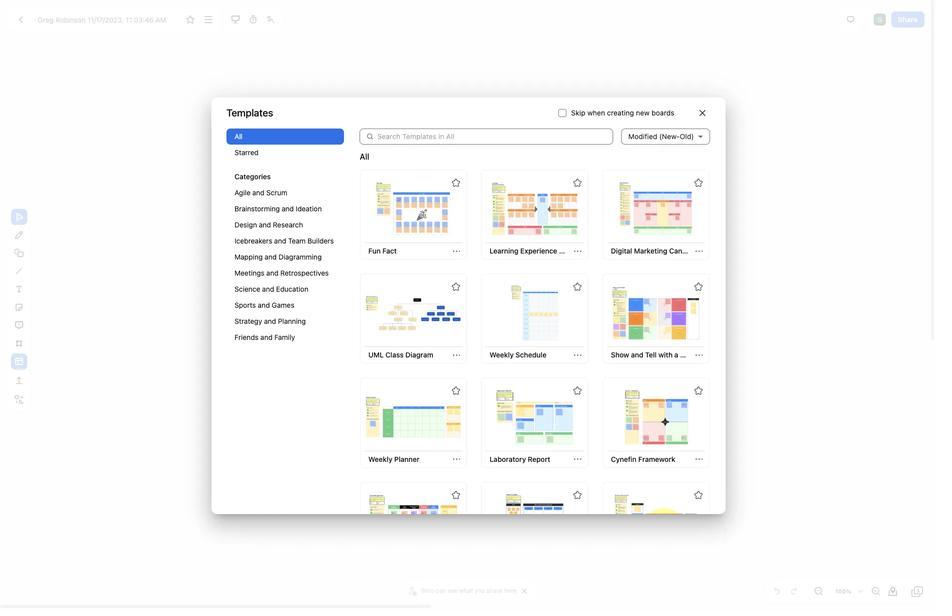 Task type: locate. For each thing, give the bounding box(es) containing it.
retrospectives
[[280, 268, 329, 277]]

can
[[436, 587, 446, 595]]

star this whiteboard image inside card for template laboratory report element
[[573, 387, 581, 395]]

thumbnail for cynefin framework image
[[608, 389, 704, 445]]

1 horizontal spatial canvas
[[669, 247, 693, 255]]

cynefin framework button
[[607, 451, 679, 468]]

and for diagramming
[[265, 252, 277, 261]]

canvas for digital marketing canvas
[[669, 247, 693, 255]]

dashboard image
[[15, 14, 27, 26]]

and up the research
[[282, 204, 294, 213]]

all
[[235, 132, 243, 140], [360, 152, 369, 161]]

who can see what you share here button
[[407, 584, 519, 599]]

more options for digital marketing canvas image
[[695, 247, 703, 255]]

card for template uml class diagram element
[[360, 274, 467, 364]]

card for template learning experience canvas element
[[481, 170, 588, 260]]

star this whiteboard image inside the card for template digital marketing canvas element
[[695, 179, 703, 187]]

meetings
[[235, 268, 264, 277]]

and for tell
[[631, 351, 643, 359]]

science and education
[[235, 285, 308, 293]]

and up science and education
[[266, 268, 278, 277]]

weekly
[[490, 351, 514, 359], [368, 455, 392, 463]]

and up meetings and retrospectives
[[265, 252, 277, 261]]

canvas left more options for digital marketing canvas image
[[669, 247, 693, 255]]

weekly left planner
[[368, 455, 392, 463]]

and for family
[[260, 333, 273, 341]]

0 horizontal spatial all
[[235, 132, 243, 140]]

thumbnail for learning experience canvas image
[[487, 181, 583, 237]]

present image
[[229, 14, 241, 26]]

digital marketing canvas button
[[607, 243, 693, 259]]

games
[[272, 301, 294, 309]]

cynefin framework
[[611, 455, 675, 463]]

who
[[421, 587, 434, 595]]

star this whiteboard image inside card for template uml class diagram element
[[452, 283, 460, 291]]

and down brainstorming
[[259, 220, 271, 229]]

a
[[674, 351, 678, 359]]

and up sports and games
[[262, 285, 274, 293]]

and up friends and family
[[264, 317, 276, 325]]

thumbnail for sentence maker image
[[487, 493, 583, 549]]

star this whiteboard image
[[573, 179, 581, 187], [695, 179, 703, 187], [452, 387, 460, 395], [573, 387, 581, 395], [452, 491, 460, 499]]

who can see what you share here
[[421, 587, 517, 595]]

and down strategy and planning
[[260, 333, 273, 341]]

icebreakers and team builders
[[235, 236, 334, 245]]

thumbnail for show and tell with a twist image
[[608, 285, 704, 341]]

weekly schedule
[[490, 351, 547, 359]]

new
[[636, 108, 650, 117]]

see
[[448, 587, 458, 595]]

0 vertical spatial all
[[235, 132, 243, 140]]

share
[[487, 587, 502, 595]]

ideation
[[296, 204, 322, 213]]

templates
[[227, 107, 273, 119]]

comment panel image
[[845, 14, 857, 26]]

learning experience canvas
[[490, 247, 583, 255]]

0 horizontal spatial canvas
[[559, 247, 583, 255]]

categories element
[[227, 128, 344, 355]]

1 horizontal spatial all
[[360, 152, 369, 161]]

card for template sentence maker element
[[481, 482, 588, 572]]

uml class diagram
[[368, 351, 433, 359]]

marketing
[[634, 247, 667, 255]]

diagramming
[[279, 252, 322, 261]]

thumbnail for fun fact image
[[366, 181, 461, 237]]

weekly left schedule
[[490, 351, 514, 359]]

cynefin
[[611, 455, 637, 463]]

1 canvas from the left
[[559, 247, 583, 255]]

star this whiteboard image
[[185, 14, 197, 26], [452, 179, 460, 187], [452, 283, 460, 291], [573, 283, 581, 291], [695, 283, 703, 291], [695, 387, 703, 395], [573, 491, 581, 499], [695, 491, 703, 499]]

mapping and diagramming
[[235, 252, 322, 261]]

planner
[[394, 455, 420, 463]]

1 horizontal spatial weekly
[[490, 351, 514, 359]]

star this whiteboard image inside card for template sentence maker element
[[573, 491, 581, 499]]

more options for show and tell with a twist image
[[695, 352, 703, 359]]

card for template laboratory report element
[[481, 378, 588, 468]]

fact
[[383, 247, 397, 255]]

star this whiteboard image for learning experience canvas
[[573, 179, 581, 187]]

weekly inside "element"
[[368, 455, 392, 463]]

and left tell
[[631, 351, 643, 359]]

laser image
[[265, 14, 277, 26]]

modified (new-old)
[[628, 132, 694, 140]]

tell
[[645, 351, 657, 359]]

fun fact button
[[364, 243, 401, 259]]

card for template digital marketing canvas element
[[602, 170, 710, 260]]

and right agile
[[252, 188, 264, 197]]

family
[[274, 333, 295, 341]]

fun
[[368, 247, 381, 255]]

diagram
[[405, 351, 433, 359]]

design
[[235, 220, 257, 229]]

when
[[587, 108, 605, 117]]

laboratory report button
[[486, 451, 554, 468]]

weekly for weekly schedule
[[490, 351, 514, 359]]

agile
[[235, 188, 251, 197]]

mapping
[[235, 252, 263, 261]]

builders
[[308, 236, 334, 245]]

laboratory
[[490, 455, 526, 463]]

more options for weekly schedule image
[[574, 352, 582, 359]]

canvas right experience
[[559, 247, 583, 255]]

2 canvas from the left
[[669, 247, 693, 255]]

1 vertical spatial all
[[360, 152, 369, 161]]

with
[[659, 351, 673, 359]]

and inside button
[[631, 351, 643, 359]]

and up mapping and diagramming
[[274, 236, 286, 245]]

digital
[[611, 247, 632, 255]]

star this whiteboard image for digital marketing canvas
[[695, 179, 703, 187]]

skip
[[571, 108, 586, 117]]

canvas inside the digital marketing canvas button
[[669, 247, 693, 255]]

canvas
[[559, 247, 583, 255], [669, 247, 693, 255]]

canvas inside learning experience canvas button
[[559, 247, 583, 255]]

more tools image
[[13, 393, 25, 406]]

share
[[898, 15, 918, 23]]

0 vertical spatial weekly
[[490, 351, 514, 359]]

weekly for weekly planner
[[368, 455, 392, 463]]

thumbnail for me-we-us retrospective image
[[608, 493, 704, 549]]

science
[[235, 285, 260, 293]]

meetings and retrospectives
[[235, 268, 329, 277]]

and
[[252, 188, 264, 197], [282, 204, 294, 213], [259, 220, 271, 229], [274, 236, 286, 245], [265, 252, 277, 261], [266, 268, 278, 277], [262, 285, 274, 293], [258, 301, 270, 309], [264, 317, 276, 325], [260, 333, 273, 341], [631, 351, 643, 359]]

0 horizontal spatial weekly
[[368, 455, 392, 463]]

upload pdfs and images image
[[13, 374, 25, 386]]

team
[[288, 236, 306, 245]]

thumbnail for digital marketing canvas image
[[608, 181, 704, 237]]

(new-
[[659, 132, 680, 140]]

fun fact
[[368, 247, 397, 255]]

1 vertical spatial weekly
[[368, 455, 392, 463]]

icebreakers
[[235, 236, 272, 245]]

and up strategy and planning
[[258, 301, 270, 309]]

card for template weekly schedule element
[[481, 274, 588, 364]]

you
[[475, 587, 485, 595]]

card for template cynefin framework element
[[602, 378, 710, 468]]

zoom out image
[[813, 586, 825, 598]]

strategy and planning
[[235, 317, 306, 325]]

old)
[[680, 132, 694, 140]]



Task type: describe. For each thing, give the bounding box(es) containing it.
more options for weekly planner image
[[453, 456, 460, 463]]

Search Templates in All text field
[[377, 128, 613, 144]]

weekly planner button
[[364, 451, 424, 468]]

weekly planner
[[368, 455, 420, 463]]

experience
[[520, 247, 557, 255]]

card for template asset management element
[[360, 482, 467, 572]]

class
[[386, 351, 404, 359]]

laboratory report
[[490, 455, 550, 463]]

show
[[611, 351, 629, 359]]

thumbnail for uml class diagram image
[[366, 285, 461, 341]]

more options image
[[202, 14, 214, 26]]

star this whiteboard image inside card for template me-we-us retrospective 'element'
[[695, 491, 703, 499]]

digital marketing canvas
[[611, 247, 693, 255]]

all inside categories "element"
[[235, 132, 243, 140]]

100
[[835, 588, 846, 595]]

thumbnail for weekly schedule image
[[487, 285, 583, 341]]

creating
[[607, 108, 634, 117]]

templates image
[[13, 355, 25, 367]]

share button
[[891, 12, 925, 28]]

twist
[[680, 351, 698, 359]]

thumbnail for asset management image
[[366, 493, 461, 549]]

more options for laboratory report image
[[574, 456, 582, 463]]

100 %
[[835, 588, 852, 595]]

thumbnail for weekly planner image
[[366, 389, 461, 445]]

education
[[276, 285, 308, 293]]

star this whiteboard image for laboratory report
[[573, 387, 581, 395]]

and for team
[[274, 236, 286, 245]]

sports and games
[[235, 301, 294, 309]]

friends and family
[[235, 333, 295, 341]]

all element
[[359, 168, 711, 611]]

what
[[459, 587, 473, 595]]

skip when creating new boards
[[571, 108, 674, 117]]

learning
[[490, 247, 519, 255]]

card for template me-we-us retrospective element
[[602, 482, 710, 572]]

show and tell with a twist
[[611, 351, 698, 359]]

card for template fun fact element
[[360, 170, 467, 260]]

framework
[[638, 455, 675, 463]]

and for research
[[259, 220, 271, 229]]

more options for uml class diagram image
[[453, 352, 460, 359]]

and for planning
[[264, 317, 276, 325]]

boards
[[652, 108, 674, 117]]

research
[[273, 220, 303, 229]]

card for template show and tell with a twist element
[[602, 274, 710, 364]]

schedule
[[516, 351, 547, 359]]

%
[[846, 588, 852, 595]]

friends
[[235, 333, 259, 341]]

modified
[[628, 132, 657, 140]]

and for education
[[262, 285, 274, 293]]

design and research
[[235, 220, 303, 229]]

star this whiteboard image inside card for template asset management element
[[452, 491, 460, 499]]

thumbnail for laboratory report image
[[487, 389, 583, 445]]

here
[[504, 587, 517, 595]]

scrum
[[266, 188, 287, 197]]

all status
[[360, 150, 369, 162]]

card for template weekly planner element
[[360, 378, 467, 468]]

more options for cynefin framework image
[[695, 456, 703, 463]]

brainstorming
[[235, 204, 280, 213]]

agile and scrum
[[235, 188, 287, 197]]

pages image
[[912, 586, 924, 598]]

canvas for learning experience canvas
[[559, 247, 583, 255]]

show and tell with a twist button
[[607, 347, 698, 363]]

timer image
[[247, 14, 259, 26]]

planning
[[278, 317, 306, 325]]

starred
[[235, 148, 259, 156]]

star this whiteboard image for weekly planner
[[452, 387, 460, 395]]

brainstorming and ideation
[[235, 204, 322, 213]]

modified (new-old) button
[[621, 120, 710, 153]]

uml
[[368, 351, 384, 359]]

sports
[[235, 301, 256, 309]]

report
[[528, 455, 550, 463]]

zoom in image
[[870, 586, 882, 598]]

and for ideation
[[282, 204, 294, 213]]

more options for fun fact image
[[453, 247, 460, 255]]

weekly schedule button
[[486, 347, 551, 363]]

and for retrospectives
[[266, 268, 278, 277]]

uml class diagram button
[[364, 347, 437, 363]]

strategy
[[235, 317, 262, 325]]

and for scrum
[[252, 188, 264, 197]]

and for games
[[258, 301, 270, 309]]

star this whiteboard image inside card for template cynefin framework element
[[695, 387, 703, 395]]

more options for learning experience canvas image
[[574, 247, 582, 255]]

star this whiteboard image inside the card for template show and tell with a twist element
[[695, 283, 703, 291]]

categories
[[235, 172, 271, 181]]

learning experience canvas button
[[486, 243, 583, 259]]

Document name text field
[[30, 12, 181, 28]]



Task type: vqa. For each thing, say whether or not it's contained in the screenshot.
bottom meetings,
no



